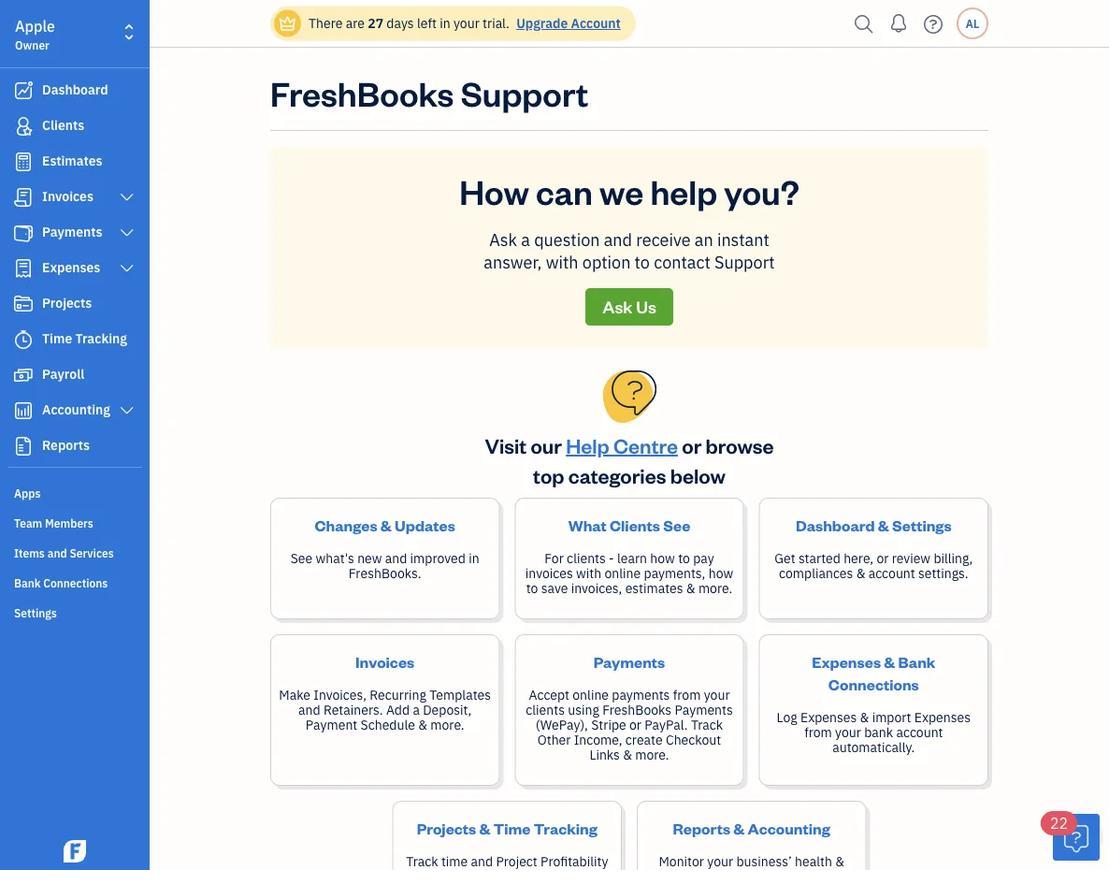 Task type: vqa. For each thing, say whether or not it's contained in the screenshot.
Review & Pay
no



Task type: locate. For each thing, give the bounding box(es) containing it.
how right payments,
[[709, 565, 734, 582]]

1 vertical spatial in
[[469, 550, 480, 567]]

ask left us
[[603, 296, 633, 318]]

2 vertical spatial chevron large down image
[[118, 261, 136, 276]]

payments up payments
[[594, 651, 666, 672]]

1 vertical spatial online
[[573, 686, 609, 704]]

get
[[775, 550, 796, 567]]

payments inside the main element
[[42, 223, 103, 241]]

chevron large down image
[[118, 190, 136, 205], [118, 226, 136, 241], [118, 261, 136, 276]]

account inside get started here, or review billing, compliances & account settings.
[[869, 565, 916, 582]]

1 vertical spatial a
[[413, 701, 420, 719]]

bank up import
[[899, 651, 936, 672]]

1 horizontal spatial clients
[[610, 515, 661, 535]]

0 horizontal spatial see
[[291, 550, 313, 567]]

and inside the main element
[[47, 546, 67, 561]]

0 vertical spatial with
[[546, 251, 579, 273]]

1 vertical spatial or
[[877, 550, 889, 567]]

what
[[569, 515, 607, 535]]

invoices inside the main element
[[42, 188, 94, 205]]

links
[[590, 746, 620, 764]]

0 vertical spatial invoices
[[42, 188, 94, 205]]

chevron large down image down 'payments' link
[[118, 261, 136, 276]]

0 horizontal spatial clients
[[42, 117, 84, 134]]

1 horizontal spatial dashboard
[[796, 515, 876, 535]]

chevron large down image up 'payments' link
[[118, 190, 136, 205]]

your inside log expenses & import expenses from your bank account automatically.
[[836, 724, 862, 741]]

dashboard up started
[[796, 515, 876, 535]]

what's
[[316, 550, 355, 567]]

with down the question in the top of the page
[[546, 251, 579, 273]]

0 horizontal spatial projects
[[42, 294, 92, 312]]

1 vertical spatial chevron large down image
[[118, 226, 136, 241]]

and left retainers.
[[299, 701, 321, 719]]

using
[[568, 701, 600, 719]]

team members
[[14, 516, 93, 531]]

deposit,
[[423, 701, 472, 719]]

1 vertical spatial support
[[715, 251, 776, 273]]

account right bank
[[897, 724, 944, 741]]

reports down "checkout"
[[673, 818, 731, 838]]

to
[[635, 251, 650, 273], [679, 550, 691, 567], [527, 580, 539, 597]]

0 horizontal spatial reports
[[42, 437, 90, 454]]

freshbooks down "are"
[[270, 70, 454, 115]]

1 vertical spatial account
[[897, 724, 944, 741]]

invoices down 'estimates' link
[[42, 188, 94, 205]]

and inside make invoices, recurring templates and retainers. add a deposit, payment schedule & more.
[[299, 701, 321, 719]]

0 horizontal spatial time
[[42, 330, 72, 347]]

your inside accept online payments from your clients using freshbooks payments (wepay), stripe or paypal. track other income, create checkout links & more.
[[704, 686, 731, 704]]

0 vertical spatial ask
[[490, 228, 518, 250]]

for clients - learn how to pay invoices with online payments, how to save invoices, estimates & more.
[[526, 550, 734, 597]]

0 horizontal spatial or
[[630, 716, 642, 734]]

there are 27 days left in your trial. upgrade account
[[309, 15, 621, 32]]

0 vertical spatial to
[[635, 251, 650, 273]]

freshbooks up 'create'
[[603, 701, 672, 719]]

reports inside reports link
[[42, 437, 90, 454]]

or inside accept online payments from your clients using freshbooks payments (wepay), stripe or paypal. track other income, create checkout links & more.
[[630, 716, 642, 734]]

expenses down 'payments' link
[[42, 259, 100, 276]]

1 vertical spatial your
[[704, 686, 731, 704]]

0 horizontal spatial settings
[[14, 606, 57, 621]]

compliances
[[780, 565, 854, 582]]

reports down the accounting "link"
[[42, 437, 90, 454]]

support down the upgrade
[[461, 70, 589, 115]]

to left pay
[[679, 550, 691, 567]]

0 vertical spatial connections
[[43, 576, 108, 591]]

expenses up import
[[813, 651, 882, 672]]

0 vertical spatial time
[[42, 330, 72, 347]]

apple owner
[[15, 16, 55, 52]]

2 chevron large down image from the top
[[118, 226, 136, 241]]

0 horizontal spatial ask
[[490, 228, 518, 250]]

1 horizontal spatial payments
[[594, 651, 666, 672]]

and inside see what's new and improved in freshbooks.
[[385, 550, 407, 567]]

1 horizontal spatial clients
[[567, 550, 606, 567]]

you?
[[725, 168, 800, 213]]

how right learn
[[651, 550, 676, 567]]

1 horizontal spatial support
[[715, 251, 776, 273]]

0 horizontal spatial your
[[454, 15, 480, 32]]

new
[[358, 550, 382, 567]]

1 horizontal spatial your
[[704, 686, 731, 704]]

save
[[542, 580, 568, 597]]

bank down items
[[14, 576, 41, 591]]

reports & accounting
[[673, 818, 831, 838]]

chevron large down image for invoices
[[118, 190, 136, 205]]

0 horizontal spatial clients
[[526, 701, 565, 719]]

clients down dashboard link
[[42, 117, 84, 134]]

connections up settings link on the bottom of page
[[43, 576, 108, 591]]

1 vertical spatial connections
[[829, 674, 920, 694]]

to left save
[[527, 580, 539, 597]]

0 vertical spatial your
[[454, 15, 480, 32]]

clients
[[42, 117, 84, 134], [610, 515, 661, 535]]

ask up answer,
[[490, 228, 518, 250]]

clients left -
[[567, 550, 606, 567]]

1 horizontal spatial or
[[683, 432, 702, 459]]

payments up "checkout"
[[675, 701, 734, 719]]

there
[[309, 15, 343, 32]]

1 horizontal spatial time
[[494, 818, 531, 838]]

more. down paypal.
[[636, 746, 670, 764]]

payments link
[[5, 216, 144, 250]]

0 vertical spatial clients
[[567, 550, 606, 567]]

1 vertical spatial invoices
[[356, 651, 415, 672]]

0 vertical spatial bank
[[14, 576, 41, 591]]

how
[[460, 168, 530, 213]]

freshbooks inside accept online payments from your clients using freshbooks payments (wepay), stripe or paypal. track other income, create checkout links & more.
[[603, 701, 672, 719]]

with inside "for clients - learn how to pay invoices with online payments, how to save invoices, estimates & more."
[[577, 565, 602, 582]]

connections inside expenses & bank connections
[[829, 674, 920, 694]]

1 chevron large down image from the top
[[118, 190, 136, 205]]

0 horizontal spatial connections
[[43, 576, 108, 591]]

we
[[600, 168, 644, 213]]

clients up learn
[[610, 515, 661, 535]]

with inside ask a question and receive an instant answer, with option to contact support
[[546, 251, 579, 273]]

1 horizontal spatial connections
[[829, 674, 920, 694]]

1 vertical spatial to
[[679, 550, 691, 567]]

to down receive
[[635, 251, 650, 273]]

bank inside expenses & bank connections
[[899, 651, 936, 672]]

1 vertical spatial dashboard
[[796, 515, 876, 535]]

1 vertical spatial clients
[[610, 515, 661, 535]]

visit
[[485, 432, 527, 459]]

see up payments,
[[664, 515, 691, 535]]

settings up 'review'
[[893, 515, 952, 535]]

1 vertical spatial clients
[[526, 701, 565, 719]]

0 horizontal spatial in
[[440, 15, 451, 32]]

add
[[386, 701, 410, 719]]

from right "log"
[[805, 724, 833, 741]]

0 horizontal spatial accounting
[[42, 401, 110, 418]]

time tracking
[[42, 330, 127, 347]]

your for from
[[836, 724, 862, 741]]

with left -
[[577, 565, 602, 582]]

bank
[[865, 724, 894, 741]]

0 vertical spatial in
[[440, 15, 451, 32]]

accept
[[529, 686, 570, 704]]

clients inside accept online payments from your clients using freshbooks payments (wepay), stripe or paypal. track other income, create checkout links & more.
[[526, 701, 565, 719]]

1 horizontal spatial freshbooks
[[603, 701, 672, 719]]

reports for reports
[[42, 437, 90, 454]]

1 horizontal spatial accounting
[[748, 818, 831, 838]]

0 vertical spatial accounting
[[42, 401, 110, 418]]

stripe
[[592, 716, 627, 734]]

in right left
[[440, 15, 451, 32]]

in inside see what's new and improved in freshbooks.
[[469, 550, 480, 567]]

1 vertical spatial time
[[494, 818, 531, 838]]

0 vertical spatial tracking
[[75, 330, 127, 347]]

1 vertical spatial from
[[805, 724, 833, 741]]

support inside ask a question and receive an instant answer, with option to contact support
[[715, 251, 776, 273]]

in right the "improved"
[[469, 550, 480, 567]]

account left settings.
[[869, 565, 916, 582]]

expenses right import
[[915, 709, 972, 726]]

accounting
[[42, 401, 110, 418], [748, 818, 831, 838]]

1 vertical spatial projects
[[417, 818, 477, 838]]

0 horizontal spatial tracking
[[75, 330, 127, 347]]

1 vertical spatial with
[[577, 565, 602, 582]]

0 horizontal spatial freshbooks
[[270, 70, 454, 115]]

0 vertical spatial payments
[[42, 223, 103, 241]]

0 vertical spatial or
[[683, 432, 702, 459]]

reports
[[42, 437, 90, 454], [673, 818, 731, 838]]

& inside expenses & bank connections
[[885, 651, 896, 672]]

or right stripe
[[630, 716, 642, 734]]

2 vertical spatial your
[[836, 724, 862, 741]]

a right add
[[413, 701, 420, 719]]

& inside projects & time tracking link
[[480, 818, 491, 838]]

crown image
[[278, 14, 298, 33]]

2 horizontal spatial payments
[[675, 701, 734, 719]]

0 vertical spatial dashboard
[[42, 81, 108, 98]]

1 horizontal spatial settings
[[893, 515, 952, 535]]

dashboard up 'clients' "link"
[[42, 81, 108, 98]]

from inside log expenses & import expenses from your bank account automatically.
[[805, 724, 833, 741]]

payment image
[[12, 224, 35, 242]]

more. down pay
[[699, 580, 733, 597]]

0 vertical spatial projects
[[42, 294, 92, 312]]

3 chevron large down image from the top
[[118, 261, 136, 276]]

report image
[[12, 437, 35, 456]]

2 horizontal spatial or
[[877, 550, 889, 567]]

ask inside button
[[603, 296, 633, 318]]

bank
[[14, 576, 41, 591], [899, 651, 936, 672]]

team members link
[[5, 508, 144, 536]]

a up answer,
[[522, 228, 531, 250]]

time inside time tracking "link"
[[42, 330, 72, 347]]

invoices
[[42, 188, 94, 205], [356, 651, 415, 672]]

account inside log expenses & import expenses from your bank account automatically.
[[897, 724, 944, 741]]

0 horizontal spatial dashboard
[[42, 81, 108, 98]]

2 vertical spatial or
[[630, 716, 642, 734]]

and right items
[[47, 546, 67, 561]]

account
[[571, 15, 621, 32]]

0 horizontal spatial to
[[527, 580, 539, 597]]

0 vertical spatial settings
[[893, 515, 952, 535]]

help
[[566, 432, 610, 459]]

chevron large down image inside 'payments' link
[[118, 226, 136, 241]]

help centre link
[[566, 432, 678, 459]]

0 horizontal spatial a
[[413, 701, 420, 719]]

tracking down links
[[534, 818, 598, 838]]

expenses
[[42, 259, 100, 276], [813, 651, 882, 672], [801, 709, 858, 726], [915, 709, 972, 726]]

1 vertical spatial payments
[[594, 651, 666, 672]]

account for settings
[[869, 565, 916, 582]]

improved
[[411, 550, 466, 567]]

settings
[[893, 515, 952, 535], [14, 606, 57, 621]]

chevron large down image down invoices link
[[118, 226, 136, 241]]

payments down invoices link
[[42, 223, 103, 241]]

and right new
[[385, 550, 407, 567]]

account
[[869, 565, 916, 582], [897, 724, 944, 741]]

1 horizontal spatial ask
[[603, 296, 633, 318]]

projects
[[42, 294, 92, 312], [417, 818, 477, 838]]

changes
[[315, 515, 378, 535]]

see what's new and improved in freshbooks.
[[291, 550, 480, 582]]

1 vertical spatial more.
[[431, 716, 465, 734]]

reports inside reports & accounting link
[[673, 818, 731, 838]]

connections up import
[[829, 674, 920, 694]]

1 vertical spatial reports
[[673, 818, 731, 838]]

trial.
[[483, 15, 510, 32]]

left
[[417, 15, 437, 32]]

tracking inside "link"
[[75, 330, 127, 347]]

your up the track
[[704, 686, 731, 704]]

expenses inside expenses & bank connections
[[813, 651, 882, 672]]

0 horizontal spatial bank
[[14, 576, 41, 591]]

online inside "for clients - learn how to pay invoices with online payments, how to save invoices, estimates & more."
[[605, 565, 641, 582]]

0 horizontal spatial payments
[[42, 223, 103, 241]]

to inside ask a question and receive an instant answer, with option to contact support
[[635, 251, 650, 273]]

0 vertical spatial see
[[664, 515, 691, 535]]

payments inside accept online payments from your clients using freshbooks payments (wepay), stripe or paypal. track other income, create checkout links & more.
[[675, 701, 734, 719]]

& inside get started here, or review billing, compliances & account settings.
[[857, 565, 866, 582]]

projects & time tracking
[[417, 818, 598, 838]]

& inside reports & accounting link
[[734, 818, 745, 838]]

dashboard for dashboard & settings
[[796, 515, 876, 535]]

or
[[683, 432, 702, 459], [877, 550, 889, 567], [630, 716, 642, 734]]

0 horizontal spatial from
[[674, 686, 701, 704]]

or right here,
[[877, 550, 889, 567]]

1 horizontal spatial more.
[[636, 746, 670, 764]]

0 vertical spatial reports
[[42, 437, 90, 454]]

settings inside the main element
[[14, 606, 57, 621]]

us
[[637, 296, 657, 318]]

with
[[546, 251, 579, 273], [577, 565, 602, 582]]

0 vertical spatial support
[[461, 70, 589, 115]]

with for clients
[[577, 565, 602, 582]]

& inside log expenses & import expenses from your bank account automatically.
[[861, 709, 870, 726]]

ask inside ask a question and receive an instant answer, with option to contact support
[[490, 228, 518, 250]]

0 vertical spatial account
[[869, 565, 916, 582]]

and up option
[[604, 228, 633, 250]]

dashboard inside the main element
[[42, 81, 108, 98]]

your left bank
[[836, 724, 862, 741]]

1 vertical spatial tracking
[[534, 818, 598, 838]]

see inside see what's new and improved in freshbooks.
[[291, 550, 313, 567]]

tracking down projects link
[[75, 330, 127, 347]]

more. down the "templates"
[[431, 716, 465, 734]]

see left what's at the bottom
[[291, 550, 313, 567]]

0 vertical spatial more.
[[699, 580, 733, 597]]

clients up other
[[526, 701, 565, 719]]

your left the 'trial.'
[[454, 15, 480, 32]]

question
[[535, 228, 600, 250]]

apps
[[14, 486, 41, 501]]

0 vertical spatial freshbooks
[[270, 70, 454, 115]]

a inside ask a question and receive an instant answer, with option to contact support
[[522, 228, 531, 250]]

and inside ask a question and receive an instant answer, with option to contact support
[[604, 228, 633, 250]]

clients inside "link"
[[42, 117, 84, 134]]

2 horizontal spatial more.
[[699, 580, 733, 597]]

account for bank
[[897, 724, 944, 741]]

support down instant
[[715, 251, 776, 273]]

automatically.
[[833, 739, 916, 756]]

chevron large down image for payments
[[118, 226, 136, 241]]

from
[[674, 686, 701, 704], [805, 724, 833, 741]]

bank connections
[[14, 576, 108, 591]]

projects inside the main element
[[42, 294, 92, 312]]

how
[[651, 550, 676, 567], [709, 565, 734, 582]]

2 vertical spatial more.
[[636, 746, 670, 764]]

1 horizontal spatial reports
[[673, 818, 731, 838]]

connections inside the main element
[[43, 576, 108, 591]]

invoices up recurring
[[356, 651, 415, 672]]

from up the track
[[674, 686, 701, 704]]

payments,
[[644, 565, 706, 582]]

or up the "below"
[[683, 432, 702, 459]]

1 horizontal spatial to
[[635, 251, 650, 273]]

1 vertical spatial see
[[291, 550, 313, 567]]

1 horizontal spatial in
[[469, 550, 480, 567]]

1 horizontal spatial bank
[[899, 651, 936, 672]]

settings down bank connections
[[14, 606, 57, 621]]

freshbooks
[[270, 70, 454, 115], [603, 701, 672, 719]]

1 vertical spatial freshbooks
[[603, 701, 672, 719]]

0 horizontal spatial how
[[651, 550, 676, 567]]

ask for ask us
[[603, 296, 633, 318]]



Task type: describe. For each thing, give the bounding box(es) containing it.
help
[[651, 168, 718, 213]]

in for left
[[440, 15, 451, 32]]

in for improved
[[469, 550, 480, 567]]

retainers.
[[324, 701, 383, 719]]

projects & time tracking link
[[393, 801, 622, 870]]

upgrade
[[517, 15, 568, 32]]

time inside projects & time tracking link
[[494, 818, 531, 838]]

make
[[279, 686, 311, 704]]

0 horizontal spatial support
[[461, 70, 589, 115]]

from inside accept online payments from your clients using freshbooks payments (wepay), stripe or paypal. track other income, create checkout links & more.
[[674, 686, 701, 704]]

items and services link
[[5, 538, 144, 566]]

can
[[536, 168, 593, 213]]

track
[[692, 716, 724, 734]]

upgrade account link
[[513, 15, 621, 32]]

invoice image
[[12, 188, 35, 207]]

centre
[[614, 432, 678, 459]]

how can we help you?
[[460, 168, 800, 213]]

owner
[[15, 37, 49, 52]]

clients inside "for clients - learn how to pay invoices with online payments, how to save invoices, estimates & more."
[[567, 550, 606, 567]]

for
[[545, 550, 564, 567]]

2 vertical spatial to
[[527, 580, 539, 597]]

an
[[695, 228, 714, 250]]

make invoices, recurring templates and retainers. add a deposit, payment schedule & more.
[[279, 686, 491, 734]]

accept online payments from your clients using freshbooks payments (wepay), stripe or paypal. track other income, create checkout links & more.
[[526, 686, 734, 764]]

payroll
[[42, 365, 84, 383]]

more. inside "for clients - learn how to pay invoices with online payments, how to save invoices, estimates & more."
[[699, 580, 733, 597]]

get started here, or review billing, compliances & account settings.
[[775, 550, 974, 582]]

project image
[[12, 295, 35, 314]]

projects for projects & time tracking
[[417, 818, 477, 838]]

estimates
[[626, 580, 684, 597]]

our
[[531, 432, 562, 459]]

services
[[70, 546, 114, 561]]

notifications image
[[884, 5, 914, 42]]

bank inside the main element
[[14, 576, 41, 591]]

items
[[14, 546, 45, 561]]

answer,
[[484, 251, 542, 273]]

or inside get started here, or review billing, compliances & account settings.
[[877, 550, 889, 567]]

invoices
[[526, 565, 573, 582]]

invoices,
[[572, 580, 623, 597]]

expenses & bank connections
[[813, 651, 936, 694]]

apple
[[15, 16, 55, 36]]

expenses right "log"
[[801, 709, 858, 726]]

browse
[[706, 432, 775, 459]]

log expenses & import expenses from your bank account automatically.
[[777, 709, 972, 756]]

dashboard image
[[12, 81, 35, 100]]

items and services
[[14, 546, 114, 561]]

& inside accept online payments from your clients using freshbooks payments (wepay), stripe or paypal. track other income, create checkout links & more.
[[624, 746, 633, 764]]

resource center badge image
[[1054, 814, 1101, 861]]

are
[[346, 15, 365, 32]]

& inside make invoices, recurring templates and retainers. add a deposit, payment schedule & more.
[[419, 716, 428, 734]]

& inside "for clients - learn how to pay invoices with online payments, how to save invoices, estimates & more."
[[687, 580, 696, 597]]

other
[[538, 731, 571, 749]]

search image
[[850, 10, 880, 38]]

client image
[[12, 117, 35, 136]]

expenses inside the expenses link
[[42, 259, 100, 276]]

chevron large down image
[[118, 403, 136, 418]]

income,
[[574, 731, 623, 749]]

a inside make invoices, recurring templates and retainers. add a deposit, payment schedule & more.
[[413, 701, 420, 719]]

recurring
[[370, 686, 427, 704]]

settings link
[[5, 598, 144, 626]]

log
[[777, 709, 798, 726]]

al
[[967, 16, 980, 31]]

create
[[626, 731, 663, 749]]

projects for projects
[[42, 294, 92, 312]]

checkout
[[666, 731, 722, 749]]

invoices link
[[5, 181, 144, 214]]

chevron large down image for expenses
[[118, 261, 136, 276]]

receive
[[637, 228, 691, 250]]

go to help image
[[919, 10, 949, 38]]

payroll link
[[5, 358, 144, 392]]

expense image
[[12, 259, 35, 278]]

days
[[387, 15, 414, 32]]

online inside accept online payments from your clients using freshbooks payments (wepay), stripe or paypal. track other income, create checkout links & more.
[[573, 686, 609, 704]]

learn
[[618, 550, 648, 567]]

more. inside accept online payments from your clients using freshbooks payments (wepay), stripe or paypal. track other income, create checkout links & more.
[[636, 746, 670, 764]]

billing,
[[934, 550, 974, 567]]

with for can
[[546, 251, 579, 273]]

1 horizontal spatial invoices
[[356, 651, 415, 672]]

ask a question and receive an instant answer, with option to contact support
[[484, 228, 776, 273]]

team
[[14, 516, 42, 531]]

or inside the visit our help centre or browse top categories below
[[683, 432, 702, 459]]

ask for ask a question and receive an instant answer, with option to contact support
[[490, 228, 518, 250]]

1 horizontal spatial tracking
[[534, 818, 598, 838]]

dashboard for dashboard
[[42, 81, 108, 98]]

reports & accounting link
[[637, 801, 867, 870]]

ask us button
[[586, 288, 674, 326]]

projects link
[[5, 287, 144, 321]]

chart image
[[12, 402, 35, 420]]

top
[[534, 462, 565, 489]]

option
[[583, 251, 631, 273]]

expenses link
[[5, 252, 144, 285]]

reports for reports & accounting
[[673, 818, 731, 838]]

visit our help centre or browse top categories below
[[485, 432, 775, 489]]

main element
[[0, 0, 197, 870]]

updates
[[395, 515, 456, 535]]

here,
[[844, 550, 874, 567]]

freshbooks support
[[270, 70, 589, 115]]

22
[[1051, 814, 1069, 833]]

clients link
[[5, 110, 144, 143]]

ask us
[[603, 296, 657, 318]]

timer image
[[12, 330, 35, 349]]

dashboard link
[[5, 74, 144, 108]]

your for in
[[454, 15, 480, 32]]

estimate image
[[12, 153, 35, 171]]

schedule
[[361, 716, 415, 734]]

27
[[368, 15, 384, 32]]

-
[[609, 550, 615, 567]]

accounting inside "link"
[[42, 401, 110, 418]]

templates
[[430, 686, 491, 704]]

bank connections link
[[5, 568, 144, 596]]

members
[[45, 516, 93, 531]]

more. inside make invoices, recurring templates and retainers. add a deposit, payment schedule & more.
[[431, 716, 465, 734]]

1 horizontal spatial how
[[709, 565, 734, 582]]

reports link
[[5, 430, 144, 463]]

import
[[873, 709, 912, 726]]

apps link
[[5, 478, 144, 506]]

invoices,
[[314, 686, 367, 704]]

al button
[[957, 7, 989, 39]]

money image
[[12, 366, 35, 385]]

paypal.
[[645, 716, 688, 734]]

accounting link
[[5, 394, 144, 428]]

what clients see
[[569, 515, 691, 535]]

below
[[671, 462, 726, 489]]

time tracking link
[[5, 323, 144, 357]]

1 horizontal spatial see
[[664, 515, 691, 535]]

freshbooks.
[[349, 565, 422, 582]]

freshbooks image
[[60, 840, 90, 863]]

1 vertical spatial accounting
[[748, 818, 831, 838]]



